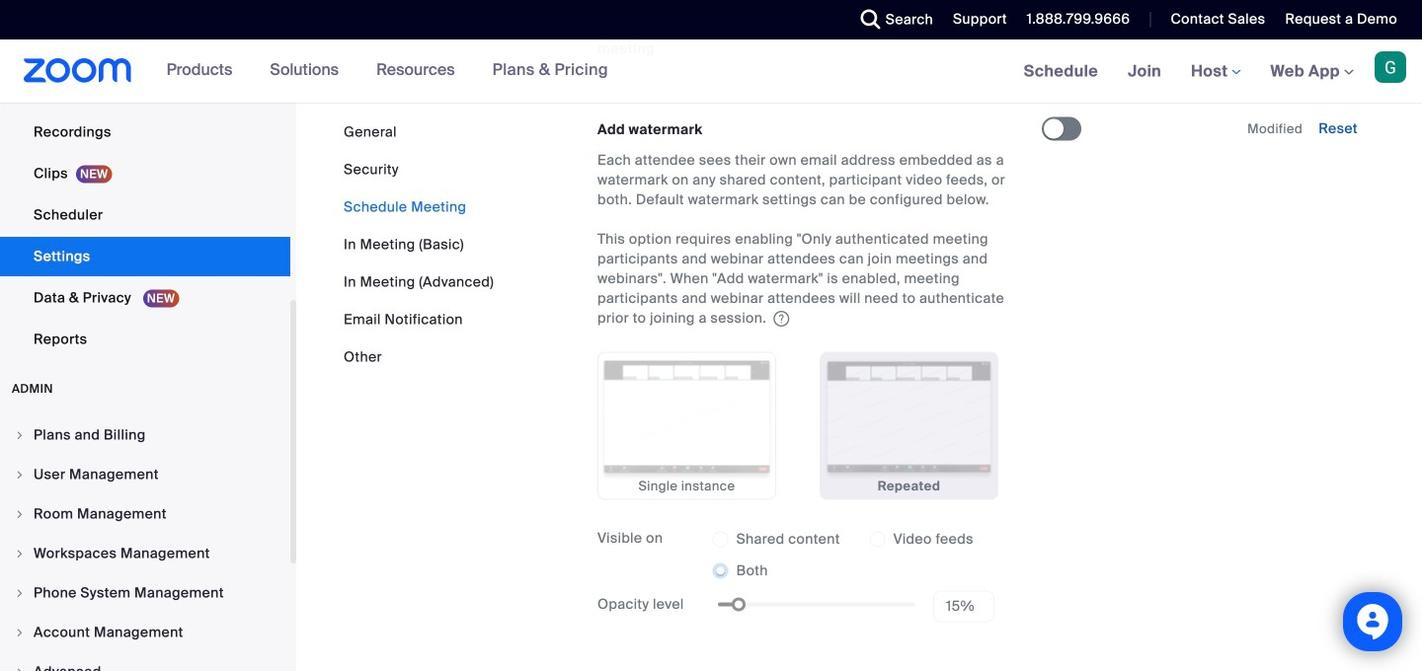 Task type: describe. For each thing, give the bounding box(es) containing it.
4 menu item from the top
[[0, 535, 290, 573]]

7 menu item from the top
[[0, 654, 290, 672]]

personal menu menu
[[0, 0, 290, 362]]

right image for 7th menu item from the bottom
[[14, 430, 26, 442]]

2 right image from the top
[[14, 667, 26, 672]]

learn more about add watermark image
[[772, 312, 792, 326]]

admin menu menu
[[0, 417, 290, 672]]

2 menu item from the top
[[0, 456, 290, 494]]

right image for 3rd menu item from the bottom of the admin menu menu
[[14, 588, 26, 600]]

product information navigation
[[152, 40, 623, 103]]



Task type: vqa. For each thing, say whether or not it's contained in the screenshot.
ADMIN MENU menu at the left of page
yes



Task type: locate. For each thing, give the bounding box(es) containing it.
right image
[[14, 430, 26, 442], [14, 469, 26, 481], [14, 509, 26, 521], [14, 548, 26, 560], [14, 588, 26, 600]]

right image for 4th menu item from the bottom of the admin menu menu
[[14, 548, 26, 560]]

3 right image from the top
[[14, 509, 26, 521]]

1 right image from the top
[[14, 627, 26, 639]]

0 vertical spatial right image
[[14, 627, 26, 639]]

1 menu item from the top
[[0, 417, 290, 454]]

3 menu item from the top
[[0, 496, 290, 534]]

None radio
[[820, 352, 999, 500]]

set opacity level text field
[[934, 591, 995, 623]]

5 menu item from the top
[[0, 575, 290, 613]]

1 vertical spatial right image
[[14, 667, 26, 672]]

profile picture image
[[1375, 51, 1407, 83]]

right image for second menu item from the top of the admin menu menu
[[14, 469, 26, 481]]

5 right image from the top
[[14, 588, 26, 600]]

1 right image from the top
[[14, 430, 26, 442]]

side navigation navigation
[[0, 0, 296, 672]]

2 right image from the top
[[14, 469, 26, 481]]

zoom logo image
[[24, 58, 132, 83]]

banner
[[0, 40, 1423, 104]]

application
[[598, 151, 1025, 328]]

None radio
[[598, 352, 777, 500]]

4 right image from the top
[[14, 548, 26, 560]]

right image
[[14, 627, 26, 639], [14, 667, 26, 672]]

option group
[[713, 524, 1042, 587]]

menu item
[[0, 417, 290, 454], [0, 456, 290, 494], [0, 496, 290, 534], [0, 535, 290, 573], [0, 575, 290, 613], [0, 615, 290, 652], [0, 654, 290, 672]]

right image for third menu item
[[14, 509, 26, 521]]

menu bar
[[344, 123, 494, 368]]

meetings navigation
[[1009, 40, 1423, 104]]

6 menu item from the top
[[0, 615, 290, 652]]



